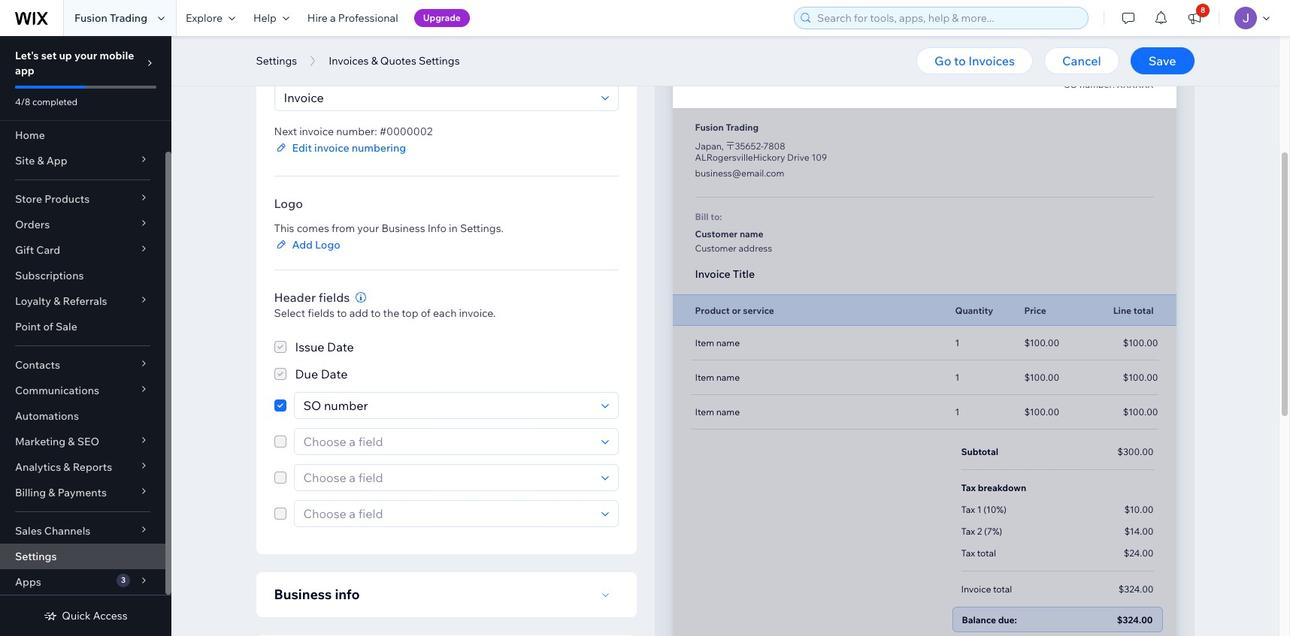 Task type: vqa. For each thing, say whether or not it's contained in the screenshot.
Google corresponding to higher
no



Task type: locate. For each thing, give the bounding box(es) containing it.
top
[[402, 307, 418, 320]]

& right site
[[37, 154, 44, 168]]

$100.00
[[1024, 338, 1060, 349], [1123, 338, 1158, 349], [1024, 372, 1060, 383], [1123, 372, 1158, 383], [1024, 407, 1060, 418], [1123, 407, 1158, 418]]

& for analytics
[[63, 461, 70, 474]]

$324.00
[[1119, 584, 1154, 595], [1117, 615, 1153, 626]]

go
[[935, 53, 951, 68]]

1 horizontal spatial number:
[[1080, 79, 1115, 90]]

#0000002
[[1101, 29, 1154, 43], [380, 125, 433, 138]]

tax up tax 1 (10%)
[[961, 483, 976, 494]]

0 horizontal spatial trading
[[110, 11, 147, 25]]

document
[[274, 54, 333, 69]]

1 vertical spatial logo
[[315, 238, 340, 252]]

fusion trading
[[74, 11, 147, 25]]

1 vertical spatial item name
[[695, 372, 740, 383]]

of inside point of sale link
[[43, 320, 53, 334]]

2 vertical spatial total
[[993, 584, 1012, 595]]

0 horizontal spatial of
[[43, 320, 53, 334]]

2 horizontal spatial to
[[954, 53, 966, 68]]

invoice for edit
[[314, 141, 349, 155]]

billing
[[15, 486, 46, 500]]

settings inside button
[[256, 54, 297, 68]]

0 vertical spatial 19,
[[1119, 47, 1131, 59]]

number: up edit invoice numbering button at the top left
[[336, 125, 377, 138]]

2 item name from the top
[[695, 372, 740, 383]]

invoices right go on the right top of page
[[969, 53, 1015, 68]]

1 vertical spatial fusion
[[695, 122, 724, 133]]

0 horizontal spatial to
[[337, 307, 347, 320]]

1 tax from the top
[[961, 483, 976, 494]]

& for site
[[37, 154, 44, 168]]

0 horizontal spatial settings
[[15, 550, 57, 564]]

tax down "tax 2 (7%)" on the right
[[961, 548, 975, 559]]

0 vertical spatial date:
[[1076, 47, 1098, 59]]

2 vertical spatial item name
[[695, 407, 740, 418]]

your inside let's set up your mobile app
[[74, 49, 97, 62]]

1 vertical spatial your
[[357, 222, 379, 235]]

2 date: from the top
[[1076, 63, 1098, 74]]

1 vertical spatial number:
[[336, 125, 377, 138]]

invoices & quotes settings
[[329, 54, 460, 68]]

& left quotes in the left of the page
[[371, 54, 378, 68]]

sale
[[56, 320, 77, 334]]

name inside bill to: customer name customer address
[[740, 229, 764, 240]]

invoice up balance
[[961, 584, 991, 595]]

3 tax from the top
[[961, 526, 975, 538]]

3 item name from the top
[[695, 407, 740, 418]]

&
[[371, 54, 378, 68], [37, 154, 44, 168], [53, 295, 60, 308], [68, 435, 75, 449], [63, 461, 70, 474], [48, 486, 55, 500]]

select
[[274, 307, 305, 320]]

1 horizontal spatial #0000002
[[1101, 29, 1154, 43]]

fusion inside fusion trading japan, 〒35652-7808 alrogersvillehickory drive 109 business@email.com
[[695, 122, 724, 133]]

contacts button
[[0, 353, 165, 378]]

$14.00
[[1124, 526, 1154, 538]]

product or service
[[695, 305, 774, 316]]

1 horizontal spatial business
[[382, 222, 425, 235]]

0 horizontal spatial logo
[[274, 196, 303, 211]]

logo inside button
[[315, 238, 340, 252]]

invoice left title
[[695, 268, 731, 281]]

business left info
[[274, 586, 332, 604]]

item name
[[695, 338, 740, 349], [695, 372, 740, 383], [695, 407, 740, 418]]

number: inside '#0000002 issue date: dec 19, 2023 due date: dec 19, 2023 so number: xxxxxx'
[[1080, 79, 1115, 90]]

0 vertical spatial dec
[[1100, 47, 1117, 59]]

1 item from the top
[[695, 338, 714, 349]]

settings for settings button
[[256, 54, 297, 68]]

customer up invoice title
[[695, 243, 737, 254]]

trading for fusion trading japan, 〒35652-7808 alrogersvillehickory drive 109 business@email.com
[[726, 122, 759, 133]]

fusion up mobile
[[74, 11, 107, 25]]

tax left 2
[[961, 526, 975, 538]]

fusion for fusion trading
[[74, 11, 107, 25]]

1 horizontal spatial logo
[[315, 238, 340, 252]]

orders button
[[0, 212, 165, 238]]

orders
[[15, 218, 50, 232]]

analytics
[[15, 461, 61, 474]]

apps
[[15, 576, 41, 589]]

$300.00
[[1118, 447, 1154, 458]]

date:
[[1076, 47, 1098, 59], [1076, 63, 1098, 74]]

invoice up edit
[[299, 125, 334, 138]]

tax up "tax 2 (7%)" on the right
[[961, 505, 975, 516]]

$10.00
[[1124, 505, 1154, 516]]

0 horizontal spatial your
[[74, 49, 97, 62]]

0 vertical spatial invoice
[[695, 268, 731, 281]]

tax total
[[961, 548, 996, 559]]

2
[[977, 526, 982, 538]]

each
[[433, 307, 457, 320]]

trading up 〒35652-
[[726, 122, 759, 133]]

explore
[[186, 11, 223, 25]]

2 vertical spatial item
[[695, 407, 714, 418]]

total for invoice total
[[993, 584, 1012, 595]]

& inside button
[[371, 54, 378, 68]]

customer
[[695, 229, 738, 240], [695, 243, 737, 254]]

0 vertical spatial trading
[[110, 11, 147, 25]]

invoice.
[[459, 307, 496, 320]]

Choose a field field
[[299, 393, 597, 419], [299, 429, 597, 455], [299, 465, 597, 491], [299, 502, 597, 527]]

1 horizontal spatial trading
[[726, 122, 759, 133]]

number:
[[1080, 79, 1115, 90], [336, 125, 377, 138]]

settings inside sidebar element
[[15, 550, 57, 564]]

settings.
[[460, 222, 504, 235]]

0 vertical spatial item
[[695, 338, 714, 349]]

settings link
[[0, 544, 165, 570]]

& right loyalty
[[53, 295, 60, 308]]

1 vertical spatial customer
[[695, 243, 737, 254]]

1 horizontal spatial invoice
[[961, 584, 991, 595]]

1 vertical spatial dec
[[1100, 63, 1117, 74]]

trading inside fusion trading japan, 〒35652-7808 alrogersvillehickory drive 109 business@email.com
[[726, 122, 759, 133]]

#0000002 inside '#0000002 issue date: dec 19, 2023 due date: dec 19, 2023 so number: xxxxxx'
[[1101, 29, 1154, 43]]

of left "sale"
[[43, 320, 53, 334]]

2 item from the top
[[695, 372, 714, 383]]

& for marketing
[[68, 435, 75, 449]]

settings
[[256, 54, 297, 68], [419, 54, 460, 68], [15, 550, 57, 564]]

balance
[[962, 615, 996, 626]]

4 tax from the top
[[961, 548, 975, 559]]

to right go on the right top of page
[[954, 53, 966, 68]]

4 choose a field field from the top
[[299, 502, 597, 527]]

breakdown
[[978, 483, 1026, 494]]

& for invoices
[[371, 54, 378, 68]]

xxxxxx
[[1117, 79, 1154, 90]]

1 horizontal spatial your
[[357, 222, 379, 235]]

tax 2 (7%)
[[961, 526, 1002, 538]]

add
[[349, 307, 368, 320]]

1 vertical spatial invoice
[[314, 141, 349, 155]]

business up add logo button
[[382, 222, 425, 235]]

0 vertical spatial your
[[74, 49, 97, 62]]

1 vertical spatial date:
[[1076, 63, 1098, 74]]

settings down help button
[[256, 54, 297, 68]]

3 item from the top
[[695, 407, 714, 418]]

2 dec from the top
[[1100, 63, 1117, 74]]

of
[[421, 307, 431, 320], [43, 320, 53, 334]]

trading for fusion trading
[[110, 11, 147, 25]]

1 vertical spatial trading
[[726, 122, 759, 133]]

0 vertical spatial fusion
[[74, 11, 107, 25]]

0 horizontal spatial number:
[[336, 125, 377, 138]]

0 vertical spatial total
[[1134, 305, 1154, 316]]

your right "from"
[[357, 222, 379, 235]]

tax for tax 1 (10%)
[[961, 505, 975, 516]]

1 vertical spatial business
[[274, 586, 332, 604]]

to:
[[711, 211, 722, 223]]

of right top
[[421, 307, 431, 320]]

0 horizontal spatial #0000002
[[380, 125, 433, 138]]

to left add
[[337, 307, 347, 320]]

line
[[1113, 305, 1132, 316]]

so
[[1064, 79, 1078, 90]]

price
[[1024, 305, 1046, 316]]

billing & payments button
[[0, 480, 165, 506]]

0 vertical spatial 2023
[[1133, 47, 1154, 59]]

japan,
[[695, 141, 724, 152]]

0 vertical spatial invoice
[[299, 125, 334, 138]]

1 vertical spatial 19,
[[1119, 63, 1131, 74]]

total right line
[[1134, 305, 1154, 316]]

invoices left and
[[329, 54, 369, 68]]

sidebar element
[[0, 36, 171, 637]]

total up due:
[[993, 584, 1012, 595]]

& right billing
[[48, 486, 55, 500]]

invoices & quotes settings button
[[321, 50, 467, 72]]

your right up
[[74, 49, 97, 62]]

None field
[[279, 85, 597, 111]]

1 vertical spatial 2023
[[1133, 63, 1154, 74]]

0 vertical spatial item name
[[695, 338, 740, 349]]

None checkbox
[[274, 338, 354, 356], [274, 365, 348, 383], [274, 501, 286, 528], [274, 338, 354, 356], [274, 365, 348, 383], [274, 501, 286, 528]]

site & app button
[[0, 148, 165, 174]]

numbering
[[352, 141, 406, 155]]

& for loyalty
[[53, 295, 60, 308]]

fusion up japan, at the top of page
[[695, 122, 724, 133]]

fields up add
[[319, 290, 350, 305]]

completed
[[32, 96, 78, 108]]

date: right due
[[1076, 63, 1098, 74]]

tax for tax total
[[961, 548, 975, 559]]

header fields
[[274, 290, 350, 305]]

$324.00 for balance due:
[[1117, 615, 1153, 626]]

invoice inside button
[[314, 141, 349, 155]]

0 vertical spatial fields
[[319, 290, 350, 305]]

logo up this
[[274, 196, 303, 211]]

subtotal
[[961, 447, 998, 458]]

0 vertical spatial $324.00
[[1119, 584, 1154, 595]]

& left reports
[[63, 461, 70, 474]]

business@email.com
[[695, 168, 784, 179]]

0 vertical spatial customer
[[695, 229, 738, 240]]

settings button
[[249, 50, 305, 72]]

$24.00
[[1124, 548, 1154, 559]]

1 horizontal spatial invoices
[[969, 53, 1015, 68]]

hire a professional
[[307, 11, 398, 25]]

this comes from your business info in settings.
[[274, 222, 504, 235]]

1 horizontal spatial fusion
[[695, 122, 724, 133]]

cancel button
[[1044, 47, 1119, 74]]

1 vertical spatial item
[[695, 372, 714, 383]]

help
[[253, 11, 277, 25]]

number: right so
[[1080, 79, 1115, 90]]

automations
[[15, 410, 79, 423]]

next invoice number: #0000002
[[274, 125, 433, 138]]

#0000002 up save button
[[1101, 29, 1154, 43]]

fusion for fusion trading japan, 〒35652-7808 alrogersvillehickory drive 109 business@email.com
[[695, 122, 724, 133]]

0 horizontal spatial fusion
[[74, 11, 107, 25]]

quotes
[[380, 54, 416, 68]]

upgrade
[[423, 12, 461, 23]]

1 vertical spatial $324.00
[[1117, 615, 1153, 626]]

0 horizontal spatial business
[[274, 586, 332, 604]]

$324.00 for invoice total
[[1119, 584, 1154, 595]]

total down "tax 2 (7%)" on the right
[[977, 548, 996, 559]]

2 choose a field field from the top
[[299, 429, 597, 455]]

cancel
[[1062, 53, 1101, 68]]

1 dec from the top
[[1100, 47, 1117, 59]]

contacts
[[15, 359, 60, 372]]

home link
[[0, 123, 165, 148]]

0 horizontal spatial invoice
[[695, 268, 731, 281]]

date: right issue
[[1076, 47, 1098, 59]]

& inside dropdown button
[[63, 461, 70, 474]]

& left seo
[[68, 435, 75, 449]]

1 horizontal spatial settings
[[256, 54, 297, 68]]

fields down header fields
[[308, 307, 335, 320]]

1 vertical spatial #0000002
[[380, 125, 433, 138]]

invoice down next invoice number: #0000002
[[314, 141, 349, 155]]

add
[[292, 238, 313, 252]]

trading up mobile
[[110, 11, 147, 25]]

0 vertical spatial #0000002
[[1101, 29, 1154, 43]]

1 vertical spatial fields
[[308, 307, 335, 320]]

1 vertical spatial invoice
[[961, 584, 991, 595]]

#0000002 up numbering
[[380, 125, 433, 138]]

due:
[[998, 615, 1017, 626]]

service
[[743, 305, 774, 316]]

& inside popup button
[[53, 295, 60, 308]]

settings right quotes in the left of the page
[[419, 54, 460, 68]]

settings down sales
[[15, 550, 57, 564]]

2 tax from the top
[[961, 505, 975, 516]]

2 19, from the top
[[1119, 63, 1131, 74]]

invoice for invoice total
[[961, 584, 991, 595]]

to left the
[[371, 307, 381, 320]]

bill to: customer name customer address
[[695, 211, 772, 254]]

customer down to:
[[695, 229, 738, 240]]

2 horizontal spatial settings
[[419, 54, 460, 68]]

upgrade button
[[414, 9, 470, 27]]

4/8 completed
[[15, 96, 78, 108]]

tax for tax 2 (7%)
[[961, 526, 975, 538]]

0 vertical spatial logo
[[274, 196, 303, 211]]

name
[[336, 54, 368, 69], [740, 229, 764, 240], [716, 338, 740, 349], [716, 372, 740, 383], [716, 407, 740, 418]]

logo down the comes
[[315, 238, 340, 252]]

3 choose a field field from the top
[[299, 465, 597, 491]]

1 vertical spatial total
[[977, 548, 996, 559]]

None checkbox
[[274, 392, 286, 420], [274, 429, 286, 456], [274, 465, 286, 492], [274, 392, 286, 420], [274, 429, 286, 456], [274, 465, 286, 492]]

0 vertical spatial number:
[[1080, 79, 1115, 90]]



Task type: describe. For each thing, give the bounding box(es) containing it.
gift card button
[[0, 238, 165, 263]]

billing & payments
[[15, 486, 107, 500]]

tax 1 (10%)
[[961, 505, 1007, 516]]

title
[[733, 268, 755, 281]]

1 2023 from the top
[[1133, 47, 1154, 59]]

loyalty & referrals
[[15, 295, 107, 308]]

0 horizontal spatial invoices
[[329, 54, 369, 68]]

store
[[15, 192, 42, 206]]

(10%)
[[984, 505, 1007, 516]]

Search for tools, apps, help & more... field
[[813, 8, 1083, 29]]

drive
[[787, 152, 810, 163]]

save
[[1149, 53, 1176, 68]]

help button
[[244, 0, 298, 36]]

quantity
[[955, 305, 994, 316]]

1 customer from the top
[[695, 229, 738, 240]]

payments
[[58, 486, 107, 500]]

your for mobile
[[74, 49, 97, 62]]

referrals
[[63, 295, 107, 308]]

app
[[15, 64, 34, 77]]

quick access button
[[44, 610, 128, 623]]

save button
[[1131, 47, 1194, 74]]

address
[[739, 243, 772, 254]]

tax breakdown
[[961, 483, 1026, 494]]

balance due:
[[962, 615, 1017, 626]]

sales channels button
[[0, 519, 165, 544]]

number
[[394, 54, 439, 69]]

〒35652-
[[726, 141, 763, 152]]

loyalty
[[15, 295, 51, 308]]

total for tax total
[[977, 548, 996, 559]]

edit invoice numbering
[[292, 141, 406, 155]]

next
[[274, 125, 297, 138]]

seo
[[77, 435, 99, 449]]

home
[[15, 129, 45, 142]]

edit invoice numbering button
[[274, 141, 433, 156]]

info
[[428, 222, 447, 235]]

settings inside button
[[419, 54, 460, 68]]

access
[[93, 610, 128, 623]]

card
[[36, 244, 60, 257]]

settings for settings link
[[15, 550, 57, 564]]

invoice for next
[[299, 125, 334, 138]]

point
[[15, 320, 41, 334]]

mobile
[[100, 49, 134, 62]]

invoice for invoice title
[[695, 268, 731, 281]]

marketing
[[15, 435, 66, 449]]

line total
[[1113, 305, 1154, 316]]

or
[[732, 305, 741, 316]]

set
[[41, 49, 57, 62]]

1 19, from the top
[[1119, 47, 1131, 59]]

hire a professional link
[[298, 0, 407, 36]]

fields for select
[[308, 307, 335, 320]]

marketing & seo
[[15, 435, 99, 449]]

issue
[[1052, 47, 1074, 59]]

loyalty & referrals button
[[0, 289, 165, 314]]

tax for tax breakdown
[[961, 483, 976, 494]]

1 item name from the top
[[695, 338, 740, 349]]

quick
[[62, 610, 91, 623]]

your for business
[[357, 222, 379, 235]]

from
[[332, 222, 355, 235]]

point of sale link
[[0, 314, 165, 340]]

1 date: from the top
[[1076, 47, 1098, 59]]

subscriptions
[[15, 269, 84, 283]]

1 horizontal spatial of
[[421, 307, 431, 320]]

0 vertical spatial business
[[382, 222, 425, 235]]

subscriptions link
[[0, 263, 165, 289]]

alrogersvillehickory
[[695, 152, 785, 163]]

& for billing
[[48, 486, 55, 500]]

to inside button
[[954, 53, 966, 68]]

2 customer from the top
[[695, 243, 737, 254]]

(7%)
[[984, 526, 1002, 538]]

channels
[[44, 525, 90, 538]]

point of sale
[[15, 320, 77, 334]]

total for line total
[[1134, 305, 1154, 316]]

store products button
[[0, 186, 165, 212]]

add logo button
[[274, 238, 504, 253]]

2 2023 from the top
[[1133, 63, 1154, 74]]

#0000002 issue date: dec 19, 2023 due date: dec 19, 2023 so number: xxxxxx
[[1052, 29, 1154, 90]]

1 horizontal spatial to
[[371, 307, 381, 320]]

fields for header
[[319, 290, 350, 305]]

analytics & reports
[[15, 461, 112, 474]]

app
[[46, 154, 67, 168]]

info
[[335, 586, 360, 604]]

communications
[[15, 384, 99, 398]]

marketing & seo button
[[0, 429, 165, 455]]

business info
[[274, 586, 360, 604]]

go to invoices button
[[917, 47, 1033, 74]]

edit
[[292, 141, 312, 155]]

header
[[274, 290, 316, 305]]

document name and number
[[274, 54, 439, 69]]

due
[[1057, 63, 1074, 74]]

hire
[[307, 11, 328, 25]]

this
[[274, 222, 294, 235]]

bill
[[695, 211, 709, 223]]

1 choose a field field from the top
[[299, 393, 597, 419]]

gift card
[[15, 244, 60, 257]]

sales
[[15, 525, 42, 538]]

gift
[[15, 244, 34, 257]]



